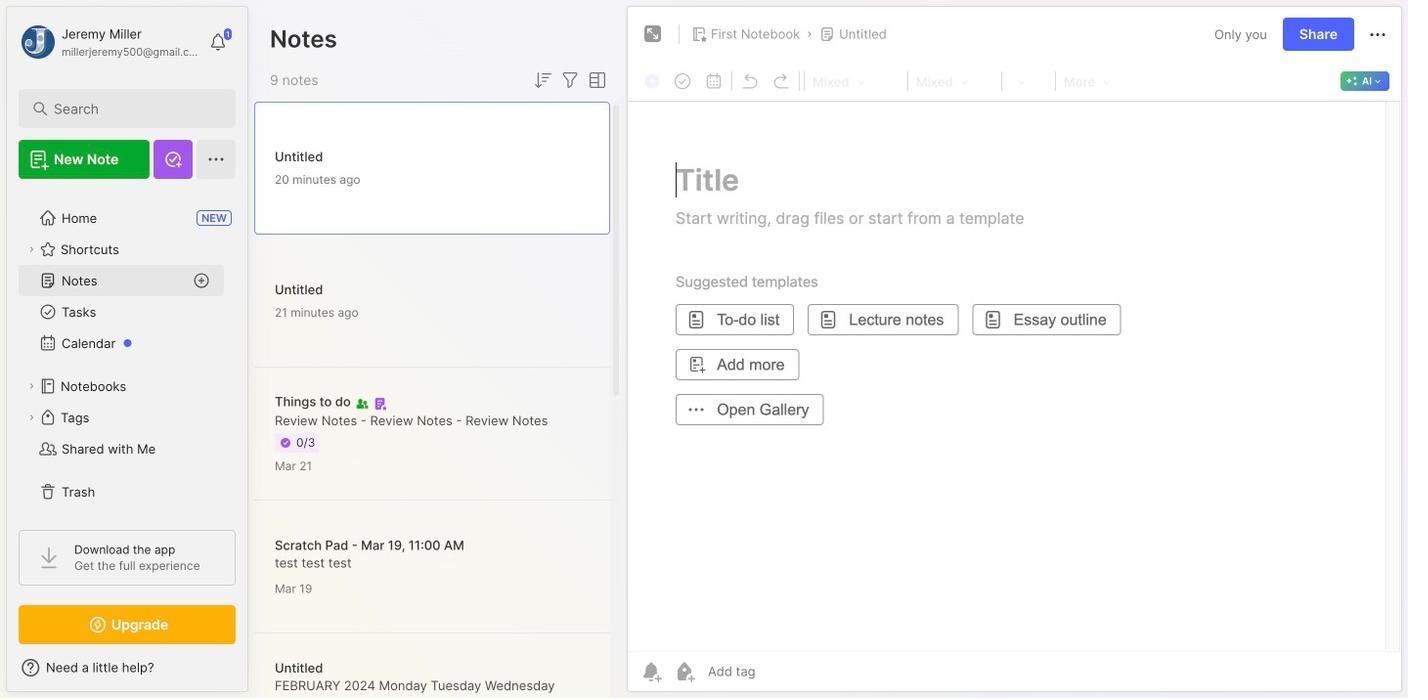 Task type: locate. For each thing, give the bounding box(es) containing it.
expand note image
[[642, 23, 665, 46]]

click to collapse image
[[247, 662, 262, 686]]

Note Editor text field
[[628, 101, 1402, 652]]

add filters image
[[559, 68, 582, 92]]

add tag image
[[673, 660, 697, 684]]

tree inside main element
[[7, 191, 248, 520]]

add a reminder image
[[640, 660, 663, 684]]

Font family field
[[911, 68, 1000, 94]]

More field
[[1059, 68, 1117, 94]]

Search text field
[[54, 100, 210, 118]]

font family image
[[911, 68, 1000, 94]]

expand tags image
[[25, 412, 37, 424]]

Font size field
[[1005, 68, 1054, 94]]

tree
[[7, 191, 248, 520]]

None search field
[[54, 97, 210, 120]]



Task type: describe. For each thing, give the bounding box(es) containing it.
none search field inside main element
[[54, 97, 210, 120]]

more actions image
[[1367, 23, 1390, 47]]

insert image
[[640, 68, 667, 94]]

More actions field
[[1367, 22, 1390, 47]]

heading level image
[[807, 68, 906, 94]]

more image
[[1059, 68, 1117, 94]]

View options field
[[582, 68, 610, 92]]

main element
[[0, 0, 254, 699]]

Account field
[[19, 23, 200, 62]]

Add tag field
[[706, 663, 853, 681]]

font size image
[[1005, 68, 1054, 94]]

WHAT'S NEW field
[[7, 653, 248, 684]]

Heading level field
[[807, 68, 906, 94]]

Insert field
[[640, 68, 667, 94]]

Sort options field
[[531, 68, 555, 92]]

expand notebooks image
[[25, 381, 37, 392]]

Add filters field
[[559, 68, 582, 92]]

note window element
[[627, 6, 1403, 698]]



Task type: vqa. For each thing, say whether or not it's contained in the screenshot.
'search' text field
yes



